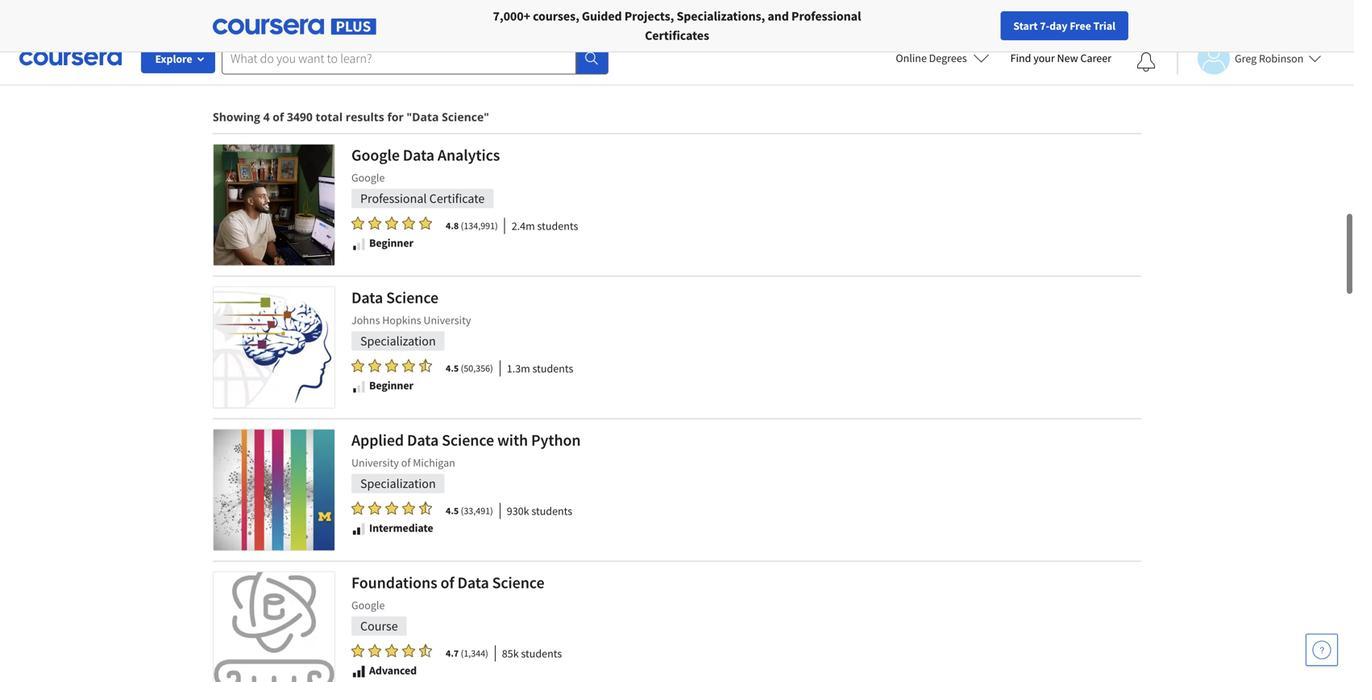 Task type: describe. For each thing, give the bounding box(es) containing it.
data science
[[592, 43, 659, 58]]

showing 4 of 3490 total results for "data science"
[[213, 109, 489, 125]]

new
[[1057, 51, 1079, 65]]

filled star image down the google data analytics google professional certificate
[[385, 216, 398, 231]]

filled star image up intermediate
[[368, 501, 381, 516]]

0 vertical spatial of
[[273, 109, 284, 125]]

beginner level image
[[352, 237, 366, 251]]

7,000+ courses, guided projects, specializations, and professional certificates
[[493, 8, 861, 44]]

business button
[[389, 39, 455, 62]]

4
[[263, 109, 270, 125]]

businesses
[[151, 8, 213, 24]]

show notifications image
[[1137, 52, 1156, 72]]

certificate
[[429, 191, 485, 207]]

advanced
[[369, 664, 417, 678]]

7,000+
[[493, 8, 531, 24]]

day
[[1050, 19, 1068, 33]]

health
[[685, 43, 720, 58]]

2.4m
[[512, 219, 535, 233]]

total
[[316, 109, 343, 125]]

projects,
[[625, 8, 674, 24]]

coursera plus image
[[213, 19, 377, 35]]

with
[[497, 431, 528, 451]]

930k students
[[507, 504, 573, 519]]

applied data science with python by university of michigan image
[[214, 430, 335, 551]]

data inside data science johns hopkins university specialization
[[352, 288, 383, 308]]

data science by johns hopkins university image
[[214, 287, 335, 408]]

computer science
[[471, 43, 567, 58]]

arts and humanities
[[897, 43, 1005, 58]]

science"
[[442, 109, 489, 125]]

science inside foundations of data science google course
[[492, 573, 545, 593]]

students for foundations of data science
[[521, 647, 562, 662]]

degrees
[[929, 51, 967, 65]]

beginner for analytics
[[369, 236, 414, 250]]

data inside applied data science with python university of michigan specialization
[[407, 431, 439, 451]]

and inside button
[[921, 43, 941, 58]]

data science johns hopkins university specialization
[[352, 288, 471, 350]]

specialization inside applied data science with python university of michigan specialization
[[360, 476, 436, 492]]

foundations
[[352, 573, 437, 593]]

information technology button
[[736, 39, 881, 62]]

for for universities
[[239, 8, 256, 24]]

explore button
[[141, 44, 215, 73]]

universities
[[259, 8, 322, 24]]

find
[[1011, 51, 1032, 65]]

4.5 for science
[[446, 362, 459, 375]]

hopkins
[[382, 313, 421, 328]]

85k students
[[502, 647, 562, 662]]

science for computer science
[[527, 43, 567, 58]]

robinson
[[1259, 51, 1304, 66]]

your
[[1034, 51, 1055, 65]]

filled star image left 4.8
[[419, 216, 432, 231]]

course
[[360, 619, 398, 635]]

certificates
[[645, 27, 709, 44]]

showing
[[213, 109, 260, 125]]

1 google from the top
[[352, 145, 400, 165]]

guided
[[582, 8, 622, 24]]

free
[[1070, 19, 1092, 33]]

data inside foundations of data science google course
[[458, 573, 489, 593]]

students for google data analytics
[[537, 219, 578, 233]]

greg
[[1235, 51, 1257, 66]]

1.3m
[[507, 362, 530, 376]]

start 7-day free trial button
[[1001, 11, 1129, 40]]

information technology
[[746, 43, 872, 58]]

science for data science johns hopkins university specialization
[[386, 288, 439, 308]]

1.3m students
[[507, 362, 574, 376]]

foundations of data science by google image
[[214, 573, 335, 683]]

applied data science with python university of michigan specialization
[[352, 431, 581, 492]]

2.4m students
[[512, 219, 578, 233]]

What do you want to learn? text field
[[222, 42, 576, 75]]

popular
[[334, 44, 379, 57]]

4.5 (50,356)
[[446, 362, 493, 375]]

university inside applied data science with python university of michigan specialization
[[352, 456, 399, 470]]

e.g. Machine Learning text field
[[368, 0, 952, 22]]

4.7
[[446, 648, 459, 660]]

google data analytics google professional certificate
[[352, 145, 500, 207]]

greg robinson button
[[1177, 42, 1322, 75]]

students for applied data science with python
[[532, 504, 573, 519]]

beginner for johns
[[369, 379, 414, 393]]



Task type: vqa. For each thing, say whether or not it's contained in the screenshot.
prior
no



Task type: locate. For each thing, give the bounding box(es) containing it.
google inside foundations of data science google course
[[352, 599, 385, 613]]

for up the 'popular'
[[348, 8, 366, 24]]

(1,344)
[[461, 648, 488, 660]]

0 horizontal spatial and
[[768, 8, 789, 24]]

3490
[[287, 109, 313, 125]]

professional inside the google data analytics google professional certificate
[[360, 191, 427, 207]]

foundations of data science google course
[[352, 573, 545, 635]]

data up 'johns'
[[352, 288, 383, 308]]

arts and humanities button
[[888, 39, 1014, 62]]

4.5 left (33,491)
[[446, 505, 459, 518]]

students right the 1.3m
[[533, 362, 574, 376]]

half filled star image for science
[[419, 359, 432, 373]]

1 vertical spatial university
[[352, 456, 399, 470]]

online degrees
[[896, 51, 967, 65]]

4.8
[[446, 220, 459, 232]]

university inside data science johns hopkins university specialization
[[424, 313, 471, 328]]

students
[[537, 219, 578, 233], [533, 362, 574, 376], [532, 504, 573, 519], [521, 647, 562, 662]]

and
[[768, 8, 789, 24], [921, 43, 941, 58]]

4.5
[[446, 362, 459, 375], [446, 505, 459, 518]]

science inside computer science button
[[527, 43, 567, 58]]

online degrees button
[[883, 40, 1003, 76]]

filled star image
[[352, 216, 364, 231], [385, 216, 398, 231], [419, 216, 432, 231], [352, 359, 364, 373], [402, 359, 415, 373], [368, 501, 381, 516], [352, 644, 364, 659]]

science for data science
[[620, 43, 659, 58]]

science inside data science johns hopkins university specialization
[[386, 288, 439, 308]]

1 horizontal spatial for
[[348, 8, 366, 24]]

beginner right beginner level image
[[369, 236, 414, 250]]

1 vertical spatial half filled star image
[[419, 501, 432, 516]]

1 vertical spatial professional
[[360, 191, 427, 207]]

0 vertical spatial professional
[[792, 8, 861, 24]]

specialization down 'hopkins'
[[360, 333, 436, 350]]

intermediate
[[369, 521, 433, 536]]

start
[[1014, 19, 1038, 33]]

specialization down michigan
[[360, 476, 436, 492]]

governments
[[368, 8, 441, 24]]

beginner right beginner level icon
[[369, 379, 414, 393]]

filled star image up advanced level icon
[[352, 644, 364, 659]]

professional inside 7,000+ courses, guided projects, specializations, and professional certificates
[[792, 8, 861, 24]]

"data
[[407, 109, 439, 125]]

3 google from the top
[[352, 599, 385, 613]]

1 for from the left
[[239, 8, 256, 24]]

university down 'applied'
[[352, 456, 399, 470]]

1 horizontal spatial of
[[401, 456, 411, 470]]

0 vertical spatial half filled star image
[[419, 359, 432, 373]]

4.5 (33,491)
[[446, 505, 493, 518]]

health button
[[676, 39, 730, 62]]

of right foundations
[[441, 573, 454, 593]]

university right 'hopkins'
[[424, 313, 471, 328]]

2 vertical spatial google
[[352, 599, 385, 613]]

analytics
[[438, 145, 500, 165]]

students for data science
[[533, 362, 574, 376]]

for left the universities
[[239, 8, 256, 24]]

for
[[239, 8, 256, 24], [348, 8, 366, 24]]

of left michigan
[[401, 456, 411, 470]]

for governments
[[348, 8, 441, 24]]

4.7 (1,344)
[[446, 648, 488, 660]]

1 half filled star image from the top
[[419, 359, 432, 373]]

2 half filled star image from the top
[[419, 501, 432, 516]]

1 specialization from the top
[[360, 333, 436, 350]]

michigan
[[413, 456, 455, 470]]

85k
[[502, 647, 519, 662]]

0 horizontal spatial for
[[239, 8, 256, 24]]

1 horizontal spatial professional
[[792, 8, 861, 24]]

google
[[352, 145, 400, 165], [352, 171, 385, 185], [352, 599, 385, 613]]

(33,491)
[[461, 505, 493, 518]]

half filled star image for data
[[419, 501, 432, 516]]

greg robinson
[[1235, 51, 1304, 66]]

google data analytics by google image
[[214, 145, 335, 266]]

students right the 2.4m on the left
[[537, 219, 578, 233]]

1 4.5 from the top
[[446, 362, 459, 375]]

1 vertical spatial and
[[921, 43, 941, 58]]

1 vertical spatial of
[[401, 456, 411, 470]]

information
[[746, 43, 808, 58]]

1 vertical spatial specialization
[[360, 476, 436, 492]]

2 vertical spatial of
[[441, 573, 454, 593]]

half filled star image left 4.7
[[419, 644, 432, 659]]

businesses link
[[127, 0, 219, 32]]

specialization
[[360, 333, 436, 350], [360, 476, 436, 492]]

of inside applied data science with python university of michigan specialization
[[401, 456, 411, 470]]

0 vertical spatial 4.5
[[446, 362, 459, 375]]

advanced level image
[[352, 665, 366, 679]]

930k
[[507, 504, 529, 519]]

computer science button
[[461, 39, 576, 62]]

1 beginner from the top
[[369, 236, 414, 250]]

start 7-day free trial
[[1014, 19, 1116, 33]]

of
[[273, 109, 284, 125], [401, 456, 411, 470], [441, 573, 454, 593]]

science up michigan
[[442, 431, 494, 451]]

2 beginner from the top
[[369, 379, 414, 393]]

technology
[[811, 43, 872, 58]]

find your new career link
[[1003, 48, 1120, 69]]

results
[[346, 109, 384, 125]]

0 vertical spatial google
[[352, 145, 400, 165]]

johns
[[352, 313, 380, 328]]

1 vertical spatial 4.5
[[446, 505, 459, 518]]

data down the "data
[[403, 145, 435, 165]]

2 for from the left
[[348, 8, 366, 24]]

2 horizontal spatial of
[[441, 573, 454, 593]]

university
[[424, 313, 471, 328], [352, 456, 399, 470]]

filled star image down 'hopkins'
[[402, 359, 415, 373]]

science inside 'data science' button
[[620, 43, 659, 58]]

4.5 left "(50,356)"
[[446, 362, 459, 375]]

science up 'hopkins'
[[386, 288, 439, 308]]

science down courses,
[[527, 43, 567, 58]]

arts
[[897, 43, 918, 58]]

data down guided
[[592, 43, 617, 58]]

half filled star image
[[419, 359, 432, 373], [419, 501, 432, 516], [419, 644, 432, 659]]

humanities
[[944, 43, 1005, 58]]

data
[[592, 43, 617, 58], [403, 145, 435, 165], [352, 288, 383, 308], [407, 431, 439, 451], [458, 573, 489, 593]]

professional
[[792, 8, 861, 24], [360, 191, 427, 207]]

professional up beginner level image
[[360, 191, 427, 207]]

career
[[1081, 51, 1112, 65]]

online
[[896, 51, 927, 65]]

0 horizontal spatial university
[[352, 456, 399, 470]]

help center image
[[1313, 641, 1332, 660]]

students right 85k
[[521, 647, 562, 662]]

science down projects,
[[620, 43, 659, 58]]

half filled star image left 4.5 (50,356)
[[419, 359, 432, 373]]

None search field
[[222, 42, 609, 75]]

of right 4
[[273, 109, 284, 125]]

(134,991)
[[461, 220, 498, 232]]

for universities
[[239, 8, 322, 24]]

coursera image
[[19, 45, 122, 71]]

trial
[[1094, 19, 1116, 33]]

1 horizontal spatial and
[[921, 43, 941, 58]]

for
[[387, 109, 404, 125]]

specialization inside data science johns hopkins university specialization
[[360, 333, 436, 350]]

filled star image up beginner level image
[[352, 216, 364, 231]]

beginner
[[369, 236, 414, 250], [369, 379, 414, 393]]

science
[[527, 43, 567, 58], [620, 43, 659, 58], [386, 288, 439, 308], [442, 431, 494, 451], [492, 573, 545, 593]]

explore
[[155, 52, 192, 66]]

4.5 for data
[[446, 505, 459, 518]]

banner navigation
[[13, 0, 454, 32]]

science inside applied data science with python university of michigan specialization
[[442, 431, 494, 451]]

(50,356)
[[461, 362, 493, 375]]

students right 930k on the bottom
[[532, 504, 573, 519]]

1 vertical spatial beginner
[[369, 379, 414, 393]]

4.8 (134,991)
[[446, 220, 498, 232]]

1 vertical spatial google
[[352, 171, 385, 185]]

data inside button
[[592, 43, 617, 58]]

7-
[[1040, 19, 1050, 33]]

0 horizontal spatial of
[[273, 109, 284, 125]]

2 google from the top
[[352, 171, 385, 185]]

half filled star image up intermediate
[[419, 501, 432, 516]]

business
[[399, 43, 445, 58]]

find your new career
[[1011, 51, 1112, 65]]

2 4.5 from the top
[[446, 505, 459, 518]]

0 vertical spatial specialization
[[360, 333, 436, 350]]

science up 85k
[[492, 573, 545, 593]]

of inside foundations of data science google course
[[441, 573, 454, 593]]

0 vertical spatial university
[[424, 313, 471, 328]]

for for governments
[[348, 8, 366, 24]]

data inside the google data analytics google professional certificate
[[403, 145, 435, 165]]

data up michigan
[[407, 431, 439, 451]]

2 specialization from the top
[[360, 476, 436, 492]]

courses,
[[533, 8, 580, 24]]

2 vertical spatial half filled star image
[[419, 644, 432, 659]]

0 horizontal spatial professional
[[360, 191, 427, 207]]

data up (1,344)
[[458, 573, 489, 593]]

half filled star image for of
[[419, 644, 432, 659]]

applied
[[352, 431, 404, 451]]

filled star image up beginner level icon
[[352, 359, 364, 373]]

professional up technology
[[792, 8, 861, 24]]

specializations,
[[677, 8, 765, 24]]

filled star image
[[368, 216, 381, 231], [402, 216, 415, 231], [368, 359, 381, 373], [385, 359, 398, 373], [352, 501, 364, 516], [385, 501, 398, 516], [402, 501, 415, 516], [368, 644, 381, 659], [385, 644, 398, 659], [402, 644, 415, 659]]

computer
[[471, 43, 524, 58]]

python
[[531, 431, 581, 451]]

0 vertical spatial and
[[768, 8, 789, 24]]

and inside 7,000+ courses, guided projects, specializations, and professional certificates
[[768, 8, 789, 24]]

data science button
[[583, 39, 669, 62]]

3 half filled star image from the top
[[419, 644, 432, 659]]

intermediate level image
[[352, 522, 366, 537]]

beginner level image
[[352, 380, 366, 394]]

1 horizontal spatial university
[[424, 313, 471, 328]]

0 vertical spatial beginner
[[369, 236, 414, 250]]



